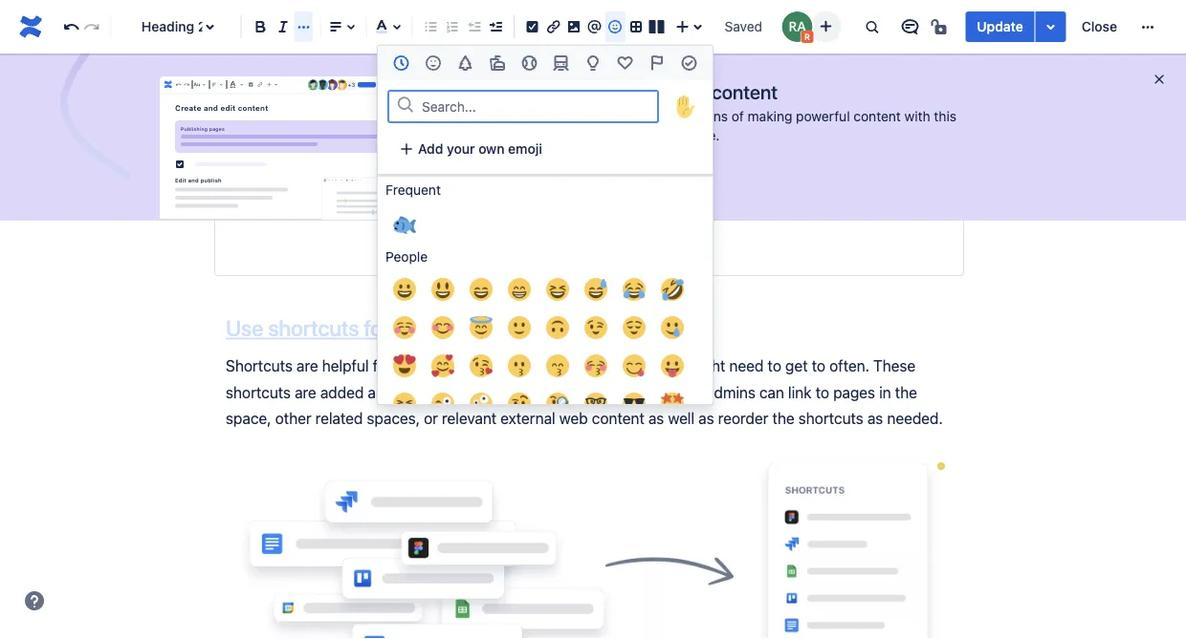 Task type: describe. For each thing, give the bounding box(es) containing it.
by
[[469, 384, 486, 402]]

so inside so visitors can quickly get a sense of your team's goals.
[[909, 0, 925, 16]]

content down checkbox icon at the left
[[238, 104, 268, 112]]

spaces,
[[367, 410, 420, 428]]

that
[[512, 357, 539, 375]]

:face_with_monocle: image
[[546, 393, 569, 416]]

:smiley: image
[[431, 278, 454, 301]]

edit
[[175, 177, 186, 183]]

edit and publish
[[175, 177, 222, 183]]

1 horizontal spatial or
[[660, 141, 674, 159]]

publishing
[[181, 126, 208, 132]]

:grinning: image
[[393, 278, 416, 301]]

publishing pages
[[181, 126, 225, 132]]

emoji
[[508, 141, 542, 157]]

align left image
[[324, 15, 347, 38]]

update
[[977, 19, 1023, 34]]

the right by
[[490, 384, 512, 402]]

need
[[729, 357, 764, 375]]

heading 2 button
[[118, 6, 233, 48]]

about
[[673, 193, 713, 212]]

text color image
[[227, 77, 238, 92]]

reorder
[[718, 410, 768, 428]]

Emoji name field
[[416, 93, 657, 120]]

find and replace image
[[860, 15, 883, 38]]

slack
[[754, 115, 792, 133]]

with inside 'share your timezone and links to slack channels, email aliases, or other contact details your team uses so visitors can contact you with questions or feedback about your team's work.'
[[772, 167, 801, 185]]

making
[[748, 109, 792, 124]]

0 vertical spatial are
[[296, 357, 318, 375]]

2
[[198, 19, 206, 34]]

close
[[1082, 19, 1117, 34]]

get inside shortcuts are helpful for important pages that members of a space might need to get to often. these shortcuts are added and organized by the space administrator. space admins can link to pages in the space, other related spaces, or relevant external web content as well as reorder the shortcuts as needed.
[[785, 357, 808, 375]]

space,
[[226, 410, 271, 428]]

1 as from the left
[[648, 410, 664, 428]]

sense
[[778, 25, 819, 43]]

this
[[934, 109, 956, 124]]

choose an emoji category tab list
[[378, 46, 713, 80]]

content up making
[[712, 80, 778, 103]]

edit
[[220, 104, 236, 112]]

2 vertical spatial shortcuts
[[798, 410, 863, 428]]

create for better
[[593, 80, 651, 103]]

these
[[873, 357, 916, 375]]

important
[[395, 357, 462, 375]]

in
[[879, 384, 891, 402]]

action item image
[[521, 15, 544, 38]]

use shortcuts for easy access
[[226, 316, 511, 342]]

close button
[[1070, 11, 1129, 42]]

:heart_eyes: image
[[393, 355, 416, 378]]

can inside so visitors can quickly get a sense of your team's goals.
[[658, 25, 683, 43]]

uses
[[896, 141, 929, 159]]

to right 'need'
[[768, 357, 781, 375]]

:kissing_heart: image
[[470, 355, 493, 378]]

confluence image
[[15, 11, 46, 42]]

needed.
[[887, 410, 943, 428]]

own
[[478, 141, 505, 157]]

try template button
[[593, 161, 698, 191]]

and right edit
[[188, 177, 199, 183]]

emoji image
[[604, 15, 627, 38]]

emojis actions and list panel tab panel
[[378, 80, 713, 640]]

template.
[[662, 128, 720, 143]]

administrator.
[[561, 384, 655, 402]]

invite to edit image
[[814, 15, 837, 38]]

:stuck_out_tongue_winking_eye: image
[[431, 393, 454, 416]]

0 horizontal spatial pages
[[209, 126, 225, 132]]

link image
[[256, 77, 264, 92]]

adjust update settings image
[[1039, 15, 1062, 38]]

add
[[418, 141, 443, 157]]

link image
[[542, 15, 565, 38]]

details
[[775, 141, 820, 159]]

food & drink image
[[486, 52, 509, 75]]

create better content learn the foundations of making powerful content with this interactive template.
[[593, 80, 956, 143]]

share your timezone and links to slack channels, email aliases, or other contact details your team uses so visitors can contact you with questions or feedback about your team's work.
[[605, 88, 953, 212]]

create for and
[[175, 104, 201, 112]]

shortcuts
[[226, 357, 293, 375]]

dismiss image
[[1152, 72, 1167, 87]]

confluence image
[[15, 11, 46, 42]]

align left image
[[210, 77, 218, 92]]

can inside shortcuts are helpful for important pages that members of a space might need to get to often. these shortcuts are added and organized by the space administrator. space admins can link to pages in the space, other related spaces, or relevant external web content as well as reorder the shortcuts as needed.
[[759, 384, 784, 402]]

powerful
[[796, 109, 850, 124]]

indent tab image
[[484, 15, 507, 38]]

:smiling_face_with_tear: image
[[661, 317, 684, 340]]

checkbox image
[[172, 157, 187, 172]]

confluence icon image
[[163, 79, 173, 90]]

frequent image
[[390, 52, 413, 75]]

or inside shortcuts are helpful for important pages that members of a space might need to get to often. these shortcuts are added and organized by the space administrator. space admins can link to pages in the space, other related spaces, or relevant external web content as well as reorder the shortcuts as needed.
[[424, 410, 438, 428]]

external
[[501, 410, 555, 428]]

might
[[686, 357, 725, 375]]

team's inside so visitors can quickly get a sense of your team's goals.
[[874, 25, 921, 43]]

people image
[[422, 52, 445, 75]]

comment icon image
[[898, 15, 921, 38]]

update button
[[965, 11, 1035, 42]]

:rofl: image
[[661, 278, 684, 301]]

:stuck_out_tongue_closed_eyes: image
[[393, 393, 416, 416]]

added
[[320, 384, 364, 402]]

aliases,
[[605, 141, 656, 159]]

:zany_face: image
[[470, 393, 493, 416]]

:kissing_closed_eyes: image
[[584, 355, 607, 378]]

you.
[[801, 88, 832, 107]]

and inside 'share your timezone and links to slack channels, email aliases, or other contact details your team uses so visitors can contact you with questions or feedback about your team's work.'
[[673, 115, 698, 133]]

tell people how to contact you.
[[605, 88, 832, 107]]

tell
[[605, 88, 631, 107]]

bullet list ⌘⇧8 image
[[419, 15, 442, 38]]

3 as from the left
[[867, 410, 883, 428]]

of inside create better content learn the foundations of making powerful content with this interactive template.
[[732, 109, 744, 124]]

to inside 'share your timezone and links to slack channels, email aliases, or other contact details your team uses so visitors can contact you with questions or feedback about your team's work.'
[[737, 115, 751, 133]]

interactive
[[593, 128, 658, 143]]

add image, video, or file image
[[562, 15, 585, 38]]

emoji picker dialog
[[377, 45, 714, 640]]

organized
[[397, 384, 465, 402]]

0 horizontal spatial space
[[516, 384, 557, 402]]

and inside shortcuts are helpful for important pages that members of a space might need to get to often. these shortcuts are added and organized by the space administrator. space admins can link to pages in the space, other related spaces, or relevant external web content as well as reorder the shortcuts as needed.
[[368, 384, 393, 402]]

:relieved: image
[[623, 317, 646, 340]]

members
[[543, 357, 608, 375]]

1 vertical spatial shortcuts
[[226, 384, 291, 402]]

chevron down image for align left image
[[217, 77, 225, 92]]

2 as from the left
[[698, 410, 714, 428]]

:slight_smile: image
[[508, 317, 531, 340]]

foundations
[[655, 109, 728, 124]]

more image
[[1136, 15, 1159, 38]]

template
[[630, 168, 686, 184]]

redo ⌘⇧z image
[[81, 15, 103, 38]]

shortcuts are helpful for important pages that members of a space might need to get to often. these shortcuts are added and organized by the space administrator. space admins can link to pages in the space, other related spaces, or relevant external web content as well as reorder the shortcuts as needed.
[[226, 357, 943, 428]]

so visitors can quickly get a sense of your team's goals.
[[605, 0, 929, 69]]

of inside so visitors can quickly get a sense of your team's goals.
[[823, 25, 836, 43]]

:raised_hand: image
[[674, 95, 697, 118]]

get inside so visitors can quickly get a sense of your team's goals.
[[740, 25, 762, 43]]

related
[[315, 410, 363, 428]]

1 vertical spatial contact
[[719, 141, 771, 159]]

text style image
[[193, 77, 201, 92]]

quickly
[[687, 25, 736, 43]]

publish
[[200, 177, 222, 183]]

1 horizontal spatial pages
[[466, 357, 508, 375]]

share
[[836, 88, 876, 107]]



Task type: locate. For each thing, give the bounding box(es) containing it.
1 horizontal spatial create
[[593, 80, 651, 103]]

try template
[[606, 168, 686, 184]]

a right the saved
[[766, 25, 774, 43]]

add your own emoji button
[[387, 134, 554, 165]]

no restrictions image
[[929, 15, 952, 38]]

:nerd: image
[[584, 393, 607, 416]]

questions
[[805, 167, 872, 185]]

:joy: image
[[623, 278, 646, 301]]

1 horizontal spatial get
[[785, 357, 808, 375]]

0 vertical spatial other
[[678, 141, 715, 159]]

0 vertical spatial create
[[593, 80, 651, 103]]

0 horizontal spatial as
[[648, 410, 664, 428]]

how
[[688, 88, 719, 107]]

1 horizontal spatial as
[[698, 410, 714, 428]]

ruby anderson image
[[782, 11, 812, 42]]

space up external
[[516, 384, 557, 402]]

1 chevron down image from the left
[[200, 77, 208, 92]]

0 vertical spatial space
[[641, 357, 682, 375]]

work.
[[801, 193, 838, 212]]

goals.
[[605, 51, 646, 69]]

your
[[840, 25, 871, 43], [880, 88, 910, 107], [824, 141, 854, 159], [447, 141, 475, 157], [717, 193, 747, 212]]

travel & places image
[[550, 52, 573, 75]]

add your own emoji
[[418, 141, 542, 157]]

:stuck_out_tongue: image
[[661, 355, 684, 378]]

1 vertical spatial with
[[772, 167, 801, 185]]

0 vertical spatial visitors
[[605, 25, 655, 43]]

with left "this"
[[905, 109, 930, 124]]

1 vertical spatial so
[[932, 141, 949, 159]]

:innocent: image
[[470, 317, 493, 340]]

and left edit
[[204, 104, 218, 112]]

1 horizontal spatial team's
[[874, 25, 921, 43]]

numbered list ⌘⇧7 image
[[441, 15, 464, 38]]

help image
[[23, 590, 46, 613]]

with down details
[[772, 167, 801, 185]]

often.
[[829, 357, 869, 375]]

can
[[658, 25, 683, 43], [658, 167, 683, 185], [759, 384, 784, 402]]

0 vertical spatial shortcuts
[[268, 316, 359, 342]]

web
[[559, 410, 588, 428]]

1 horizontal spatial of
[[732, 109, 744, 124]]

contact up you
[[719, 141, 771, 159]]

symbols image
[[614, 52, 637, 75]]

2 vertical spatial of
[[611, 357, 625, 375]]

or down 'team'
[[876, 167, 890, 185]]

of
[[823, 25, 836, 43], [732, 109, 744, 124], [611, 357, 625, 375]]

and up spaces,
[[368, 384, 393, 402]]

chevron down image left the text color image
[[217, 77, 225, 92]]

channels,
[[795, 115, 861, 133]]

1 horizontal spatial chevron down image
[[217, 77, 225, 92]]

layouts image
[[645, 15, 668, 38]]

better
[[655, 80, 707, 103]]

feedback
[[605, 193, 669, 212]]

0 vertical spatial so
[[909, 0, 925, 16]]

1 vertical spatial or
[[876, 167, 890, 185]]

your inside so visitors can quickly get a sense of your team's goals.
[[840, 25, 871, 43]]

1 horizontal spatial a
[[766, 25, 774, 43]]

visitors up goals.
[[605, 25, 655, 43]]

to left often.
[[812, 357, 825, 375]]

0 horizontal spatial get
[[740, 25, 762, 43]]

well
[[668, 410, 695, 428]]

learn
[[593, 109, 628, 124]]

objects image
[[582, 52, 605, 75]]

so right uses
[[932, 141, 949, 159]]

and down how in the right top of the page
[[673, 115, 698, 133]]

access
[[444, 316, 511, 342]]

your right invite to edit icon
[[840, 25, 871, 43]]

a
[[766, 25, 774, 43], [629, 357, 637, 375]]

:kissing_smiling_eyes: image
[[546, 355, 569, 378]]

pages up by
[[466, 357, 508, 375]]

0 horizontal spatial or
[[424, 410, 438, 428]]

0 horizontal spatial so
[[909, 0, 925, 16]]

1 vertical spatial a
[[629, 357, 637, 375]]

italic ⌘i image
[[272, 15, 294, 38]]

create and edit content
[[175, 104, 268, 112]]

contact
[[741, 88, 797, 107], [719, 141, 771, 159], [687, 167, 739, 185]]

nature image
[[454, 52, 477, 75]]

1 horizontal spatial space
[[641, 357, 682, 375]]

outdent ⇧tab image
[[462, 15, 485, 38]]

can up flags image
[[658, 25, 683, 43]]

admins
[[706, 384, 756, 402]]

2 chevron down image from the left
[[217, 77, 225, 92]]

2 vertical spatial pages
[[833, 384, 875, 402]]

visitors inside so visitors can quickly get a sense of your team's goals.
[[605, 25, 655, 43]]

1 vertical spatial pages
[[466, 357, 508, 375]]

create up publishing
[[175, 104, 201, 112]]

:smile: image
[[470, 278, 493, 301]]

1 vertical spatial other
[[275, 410, 311, 428]]

1 vertical spatial space
[[516, 384, 557, 402]]

1 vertical spatial get
[[785, 357, 808, 375]]

content inside shortcuts are helpful for important pages that members of a space might need to get to often. these shortcuts are added and organized by the space administrator. space admins can link to pages in the space, other related spaces, or relevant external web content as well as reorder the shortcuts as needed.
[[592, 410, 644, 428]]

:star_struck: image
[[661, 393, 684, 416]]

redo image
[[183, 77, 191, 92]]

:kissing: image
[[508, 355, 531, 378]]

0 horizontal spatial a
[[629, 357, 637, 375]]

create
[[593, 80, 651, 103], [175, 104, 201, 112]]

are left helpful
[[296, 357, 318, 375]]

shortcuts
[[268, 316, 359, 342], [226, 384, 291, 402], [798, 410, 863, 428]]

as right well
[[698, 410, 714, 428]]

content
[[712, 80, 778, 103], [238, 104, 268, 112], [854, 109, 901, 124], [592, 410, 644, 428]]

as left well
[[648, 410, 664, 428]]

space
[[641, 357, 682, 375], [516, 384, 557, 402]]

1 vertical spatial visitors
[[605, 167, 655, 185]]

0 vertical spatial contact
[[741, 88, 797, 107]]

create inside create better content learn the foundations of making powerful content with this interactive template.
[[593, 80, 651, 103]]

try
[[606, 168, 626, 184]]

helpful
[[322, 357, 369, 375]]

get right quickly
[[740, 25, 762, 43]]

easy
[[394, 316, 439, 342]]

0 horizontal spatial chevron down image
[[200, 77, 208, 92]]

get up link
[[785, 357, 808, 375]]

0 horizontal spatial team's
[[751, 193, 797, 212]]

other inside shortcuts are helpful for important pages that members of a space might need to get to often. these shortcuts are added and organized by the space administrator. space admins can link to pages in the space, other related spaces, or relevant external web content as well as reorder the shortcuts as needed.
[[275, 410, 311, 428]]

frequent
[[385, 182, 441, 198]]

so inside 'share your timezone and links to slack channels, email aliases, or other contact details your team uses so visitors can contact you with questions or feedback about your team's work.'
[[932, 141, 949, 159]]

1 vertical spatial can
[[658, 167, 683, 185]]

:wink: image
[[584, 317, 607, 340]]

shortcuts up helpful
[[268, 316, 359, 342]]

a inside so visitors can quickly get a sense of your team's goals.
[[766, 25, 774, 43]]

for left the :heart_eyes: image
[[373, 357, 392, 375]]

0 vertical spatial team's
[[874, 25, 921, 43]]

for left :relaxed: 'icon'
[[364, 316, 390, 342]]

the
[[631, 109, 651, 124], [490, 384, 512, 402], [895, 384, 917, 402], [772, 410, 795, 428]]

your right add
[[447, 141, 475, 157]]

so left no restrictions image
[[909, 0, 925, 16]]

space up space
[[641, 357, 682, 375]]

contact up the about
[[687, 167, 739, 185]]

:sweat_smile: image
[[584, 278, 607, 301]]

are left added
[[295, 384, 316, 402]]

bold ⌘b image
[[249, 15, 272, 38]]

checkbox image
[[247, 77, 255, 92]]

chevron down image right link image
[[272, 77, 280, 92]]

:raised_hand: image
[[669, 89, 703, 124]]

undo image
[[174, 77, 183, 92]]

0 vertical spatial pages
[[209, 126, 225, 132]]

as
[[648, 410, 664, 428], [698, 410, 714, 428], [867, 410, 883, 428]]

team's left no restrictions image
[[874, 25, 921, 43]]

2 vertical spatial can
[[759, 384, 784, 402]]

use
[[226, 316, 263, 342]]

or
[[660, 141, 674, 159], [876, 167, 890, 185], [424, 410, 438, 428]]

2 horizontal spatial pages
[[833, 384, 875, 402]]

your up questions
[[824, 141, 854, 159]]

:fish: image
[[393, 211, 416, 234]]

team's inside 'share your timezone and links to slack channels, email aliases, or other contact details your team uses so visitors can contact you with questions or feedback about your team's work.'
[[751, 193, 797, 212]]

1 vertical spatial for
[[373, 357, 392, 375]]

chevron down image for plus image
[[272, 77, 280, 92]]

of right :kissing_closed_eyes: image
[[611, 357, 625, 375]]

other right space,
[[275, 410, 311, 428]]

relevant
[[442, 410, 497, 428]]

0 horizontal spatial create
[[175, 104, 201, 112]]

shortcuts down link
[[798, 410, 863, 428]]

:grin: image
[[508, 278, 531, 301]]

or down organized
[[424, 410, 438, 428]]

productivity image
[[677, 52, 700, 75]]

flags image
[[646, 52, 668, 75]]

visitors down 'aliases,'
[[605, 167, 655, 185]]

content down 'administrator.'
[[592, 410, 644, 428]]

can inside 'share your timezone and links to slack channels, email aliases, or other contact details your team uses so visitors can contact you with questions or feedback about your team's work.'
[[658, 167, 683, 185]]

plus image
[[265, 77, 273, 92]]

:laughing: image
[[546, 278, 569, 301]]

2 horizontal spatial of
[[823, 25, 836, 43]]

with inside create better content learn the foundations of making powerful content with this interactive template.
[[905, 109, 930, 124]]

:blush: image
[[431, 317, 454, 340]]

:upside_down: image
[[546, 317, 569, 340]]

:sunglasses: image
[[623, 393, 646, 416]]

2 horizontal spatial or
[[876, 167, 890, 185]]

other
[[678, 141, 715, 159], [275, 410, 311, 428]]

can left link
[[759, 384, 784, 402]]

2 horizontal spatial as
[[867, 410, 883, 428]]

links
[[702, 115, 733, 133]]

more formatting image
[[292, 15, 315, 38]]

:yum: image
[[623, 355, 646, 378]]

your inside button
[[447, 141, 475, 157]]

2 visitors from the top
[[605, 167, 655, 185]]

link
[[788, 384, 812, 402]]

of down tell people how to contact you.
[[732, 109, 744, 124]]

0 vertical spatial get
[[740, 25, 762, 43]]

chevron down image for text style "image"
[[200, 77, 208, 92]]

pages down create and edit content
[[209, 126, 225, 132]]

1 vertical spatial are
[[295, 384, 316, 402]]

0 vertical spatial or
[[660, 141, 674, 159]]

you
[[743, 167, 768, 185]]

team
[[858, 141, 892, 159]]

0 vertical spatial with
[[905, 109, 930, 124]]

other down links
[[678, 141, 715, 159]]

as down in
[[867, 410, 883, 428]]

2 horizontal spatial chevron down image
[[272, 77, 280, 92]]

can up the about
[[658, 167, 683, 185]]

1 visitors from the top
[[605, 25, 655, 43]]

0 vertical spatial a
[[766, 25, 774, 43]]

1 horizontal spatial with
[[905, 109, 930, 124]]

saved
[[725, 19, 762, 34]]

space
[[659, 384, 702, 402]]

:smiling_face_with_3_hearts: image
[[431, 355, 454, 378]]

other inside 'share your timezone and links to slack channels, email aliases, or other contact details your team uses so visitors can contact you with questions or feedback about your team's work.'
[[678, 141, 715, 159]]

0 horizontal spatial of
[[611, 357, 625, 375]]

heading 2
[[141, 19, 206, 34]]

timezone
[[605, 115, 669, 133]]

for
[[364, 316, 390, 342], [373, 357, 392, 375]]

visitors inside 'share your timezone and links to slack channels, email aliases, or other contact details your team uses so visitors can contact you with questions or feedback about your team's work.'
[[605, 167, 655, 185]]

and
[[204, 104, 218, 112], [673, 115, 698, 133], [188, 177, 199, 183], [368, 384, 393, 402]]

shortcuts down shortcuts
[[226, 384, 291, 402]]

get
[[740, 25, 762, 43], [785, 357, 808, 375]]

people
[[385, 249, 428, 265]]

of right sense
[[823, 25, 836, 43]]

1 vertical spatial create
[[175, 104, 201, 112]]

chevron down image
[[238, 77, 246, 92]]

mention image
[[583, 15, 606, 38]]

0 horizontal spatial with
[[772, 167, 801, 185]]

a up 'administrator.'
[[629, 357, 637, 375]]

team's
[[874, 25, 921, 43], [751, 193, 797, 212]]

0 vertical spatial for
[[364, 316, 390, 342]]

to right how in the right top of the page
[[722, 88, 737, 107]]

contact up making
[[741, 88, 797, 107]]

0 vertical spatial can
[[658, 25, 683, 43]]

:face_with_raised_eyebrow: image
[[508, 393, 531, 416]]

are
[[296, 357, 318, 375], [295, 384, 316, 402]]

table image
[[624, 15, 647, 38]]

chevron down image
[[200, 77, 208, 92], [217, 77, 225, 92], [272, 77, 280, 92]]

0 vertical spatial of
[[823, 25, 836, 43]]

1 horizontal spatial so
[[932, 141, 949, 159]]

undo ⌘z image
[[60, 15, 83, 38]]

create up learn
[[593, 80, 651, 103]]

to right link
[[815, 384, 829, 402]]

the down link
[[772, 410, 795, 428]]

3 chevron down image from the left
[[272, 77, 280, 92]]

2 vertical spatial contact
[[687, 167, 739, 185]]

email
[[865, 115, 901, 133]]

the up 'interactive'
[[631, 109, 651, 124]]

+3
[[348, 81, 355, 88]]

to right links
[[737, 115, 751, 133]]

to
[[722, 88, 737, 107], [737, 115, 751, 133], [768, 357, 781, 375], [812, 357, 825, 375], [815, 384, 829, 402]]

the right in
[[895, 384, 917, 402]]

team's down you
[[751, 193, 797, 212]]

0 horizontal spatial other
[[275, 410, 311, 428]]

chevron down image left align left image
[[200, 77, 208, 92]]

your down you
[[717, 193, 747, 212]]

:relaxed: image
[[393, 317, 416, 340]]

for inside shortcuts are helpful for important pages that members of a space might need to get to often. these shortcuts are added and organized by the space administrator. space admins can link to pages in the space, other related spaces, or relevant external web content as well as reorder the shortcuts as needed.
[[373, 357, 392, 375]]

with
[[905, 109, 930, 124], [772, 167, 801, 185]]

your up email
[[880, 88, 910, 107]]

1 vertical spatial of
[[732, 109, 744, 124]]

the inside create better content learn the foundations of making powerful content with this interactive template.
[[631, 109, 651, 124]]

or up template in the right top of the page
[[660, 141, 674, 159]]

pages down often.
[[833, 384, 875, 402]]

people
[[634, 88, 684, 107]]

heading
[[141, 19, 194, 34]]

a inside shortcuts are helpful for important pages that members of a space might need to get to often. these shortcuts are added and organized by the space administrator. space admins can link to pages in the space, other related spaces, or relevant external web content as well as reorder the shortcuts as needed.
[[629, 357, 637, 375]]

2 vertical spatial or
[[424, 410, 438, 428]]

1 vertical spatial team's
[[751, 193, 797, 212]]

of inside shortcuts are helpful for important pages that members of a space might need to get to often. these shortcuts are added and organized by the space administrator. space admins can link to pages in the space, other related spaces, or relevant external web content as well as reorder the shortcuts as needed.
[[611, 357, 625, 375]]

1 horizontal spatial other
[[678, 141, 715, 159]]

pages
[[209, 126, 225, 132], [466, 357, 508, 375], [833, 384, 875, 402]]

content down share
[[854, 109, 901, 124]]

activity image
[[518, 52, 541, 75]]



Task type: vqa. For each thing, say whether or not it's contained in the screenshot.
project plan link above Change view IMAGE's Project Plan
no



